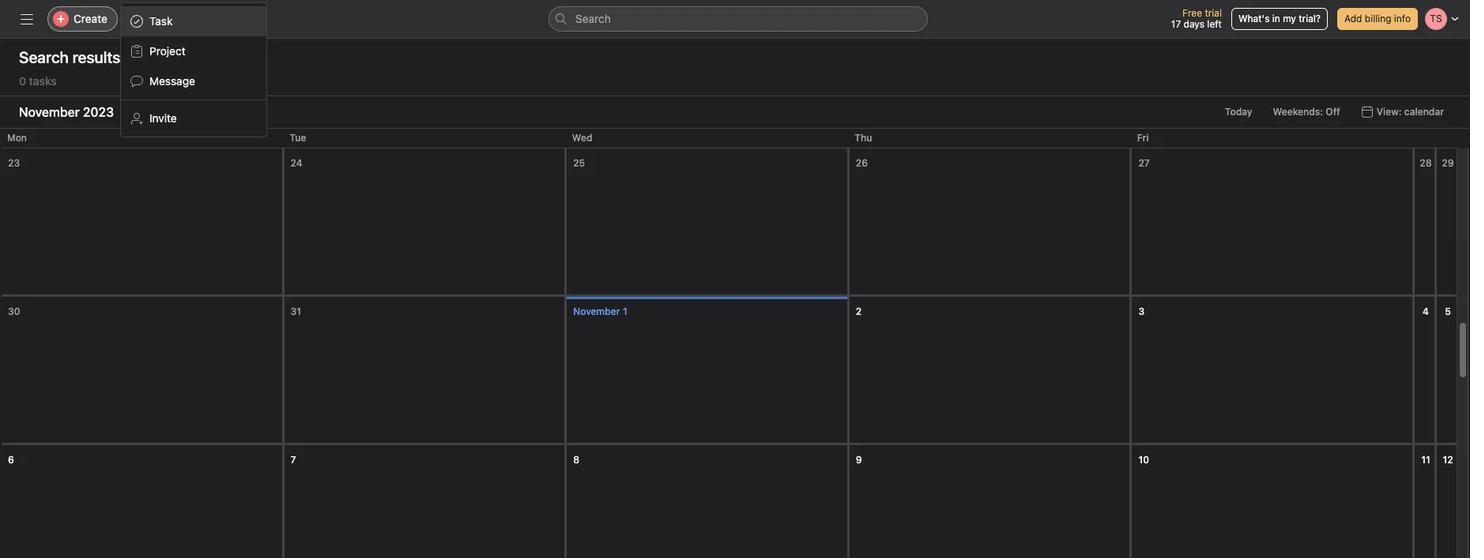 Task type: vqa. For each thing, say whether or not it's contained in the screenshot.
7
yes



Task type: locate. For each thing, give the bounding box(es) containing it.
thu
[[855, 132, 872, 144]]

days
[[1184, 18, 1205, 30]]

4
[[1423, 306, 1429, 318]]

billing
[[1365, 13, 1392, 25]]

23
[[8, 157, 20, 169]]

27
[[1139, 157, 1150, 169]]

what's in my trial? button
[[1232, 8, 1328, 30]]

26
[[856, 157, 868, 169]]

10
[[1139, 455, 1150, 466]]

30
[[8, 306, 20, 318]]

november 1
[[573, 306, 628, 318]]

search results
[[19, 48, 120, 66]]

2
[[856, 306, 862, 318]]

weekends:
[[1273, 106, 1324, 118]]

november
[[573, 306, 620, 318]]

tue
[[290, 132, 306, 144]]

free trial 17 days left
[[1172, 7, 1222, 30]]

0
[[19, 74, 26, 88]]

trial?
[[1299, 13, 1321, 25]]

25
[[573, 157, 585, 169]]

24
[[291, 157, 303, 169]]

calendar
[[1405, 106, 1445, 118]]

3
[[1139, 306, 1145, 318]]

fri
[[1137, 132, 1149, 144]]

add
[[1345, 13, 1363, 25]]

9
[[856, 455, 862, 466]]

search
[[576, 12, 611, 25]]

weekends: off button
[[1266, 101, 1348, 123]]

search button
[[549, 6, 928, 32]]

tasks
[[29, 74, 57, 88]]

11
[[1422, 455, 1431, 466]]

invite
[[149, 111, 177, 125]]

28
[[1420, 157, 1432, 169]]

left
[[1208, 18, 1222, 30]]

create
[[74, 12, 107, 25]]

weekends: off
[[1273, 106, 1341, 118]]

off
[[1326, 106, 1341, 118]]



Task type: describe. For each thing, give the bounding box(es) containing it.
12
[[1443, 455, 1454, 466]]

free
[[1183, 7, 1203, 19]]

my
[[1283, 13, 1297, 25]]

mon
[[7, 132, 27, 144]]

0 tasks button
[[19, 74, 57, 96]]

what's
[[1239, 13, 1270, 25]]

create button
[[47, 6, 118, 32]]

view: calendar button
[[1354, 101, 1452, 123]]

project
[[149, 44, 186, 58]]

expand sidebar image
[[21, 13, 33, 25]]

wed
[[572, 132, 593, 144]]

add billing info button
[[1338, 8, 1418, 30]]

1
[[623, 306, 628, 318]]

search list box
[[549, 6, 928, 32]]

search results 0 tasks
[[19, 48, 120, 88]]

today button
[[1218, 101, 1260, 123]]

view:
[[1377, 106, 1402, 118]]

29
[[1442, 157, 1454, 169]]

in
[[1273, 13, 1281, 25]]

17
[[1172, 18, 1181, 30]]

task menu item
[[121, 6, 266, 36]]

message
[[149, 74, 195, 88]]

add billing info
[[1345, 13, 1411, 25]]

5
[[1445, 306, 1451, 318]]

task
[[149, 14, 173, 28]]

view: calendar
[[1377, 106, 1445, 118]]

31
[[291, 306, 301, 318]]

november 2023
[[19, 105, 114, 119]]

what's in my trial?
[[1239, 13, 1321, 25]]

7
[[291, 455, 296, 466]]

today
[[1225, 106, 1253, 118]]

trial
[[1205, 7, 1222, 19]]

info
[[1395, 13, 1411, 25]]

6
[[8, 455, 14, 466]]

8
[[573, 455, 580, 466]]



